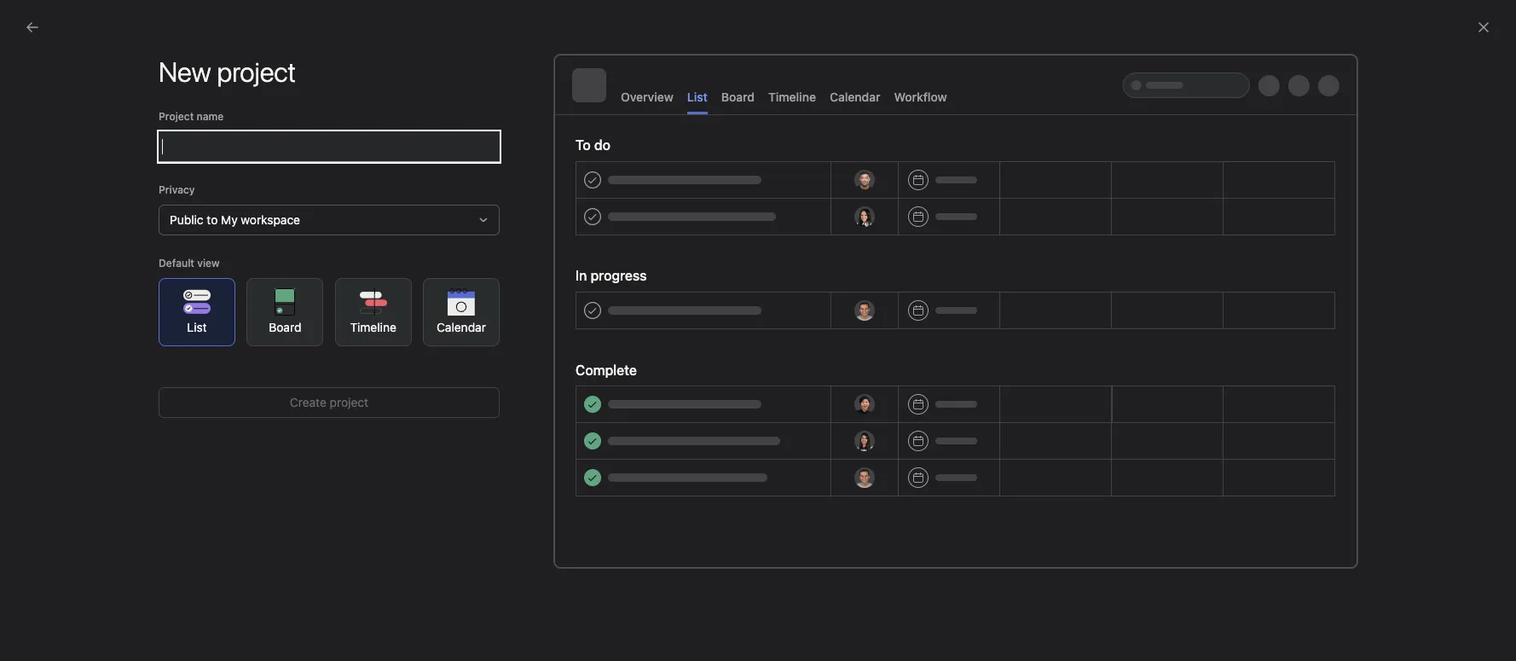 Task type: vqa. For each thing, say whether or not it's contained in the screenshot.
The Task
yes



Task type: describe. For each thing, give the bounding box(es) containing it.
tuesday button for tasks
[[774, 557, 814, 570]]

first:
[[403, 557, 430, 572]]

with
[[519, 496, 542, 510]]

schedule
[[384, 372, 436, 387]]

default
[[159, 257, 194, 270]]

fifth:
[[403, 435, 431, 449]]

kickoff
[[439, 372, 476, 387]]

make
[[437, 404, 467, 418]]

hide sidebar image
[[22, 14, 36, 27]]

new
[[1103, 461, 1122, 473]]

on
[[473, 465, 487, 480]]

fourth:
[[403, 465, 442, 480]]

1️⃣
[[384, 557, 400, 572]]

public
[[170, 212, 203, 227]]

0 vertical spatial list
[[687, 90, 708, 104]]

stay
[[446, 465, 470, 480]]

completed button
[[565, 269, 627, 292]]

draft
[[384, 342, 412, 356]]

cross-functional project plan link
[[10, 302, 205, 329]]

today
[[741, 373, 769, 386]]

time
[[464, 435, 488, 449]]

sections
[[545, 496, 591, 510]]

second:
[[403, 527, 448, 541]]

asana
[[596, 435, 629, 449]]

tuesday button for in
[[774, 435, 814, 447]]

to do
[[576, 137, 611, 153]]

public to my workspace
[[170, 212, 300, 227]]

completed image for draft
[[360, 339, 381, 359]]

access.
[[1154, 438, 1196, 453]]

2 tuesday from the top
[[774, 496, 814, 509]]

to inside public to my workspace "dropdown button"
[[207, 212, 218, 227]]

this is a preview of your project image
[[554, 55, 1358, 568]]

to inside click the star in the header of any project to add it here for easy access. create new project
[[1031, 438, 1042, 453]]

functional
[[81, 308, 136, 322]]

overdue button
[[497, 269, 544, 292]]

project down easy
[[1125, 461, 1159, 473]]

project inside button
[[330, 395, 369, 409]]

1 vertical spatial of
[[512, 465, 523, 480]]

create new project button
[[1060, 455, 1167, 479]]

0 horizontal spatial timeline
[[350, 319, 396, 334]]

overdue
[[497, 269, 544, 283]]

oct
[[781, 373, 799, 386]]

3️⃣
[[384, 496, 400, 510]]

plan
[[181, 308, 205, 322]]

completed image
[[360, 369, 381, 390]]

upcoming button
[[418, 269, 476, 292]]

today – oct 23
[[741, 373, 814, 386]]

organized
[[461, 496, 515, 510]]

cross-
[[44, 308, 81, 322]]

schedule kickoff meeting
[[384, 372, 524, 387]]

1 horizontal spatial the
[[1030, 420, 1048, 434]]

project right the any
[[1188, 420, 1227, 434]]

create project
[[290, 395, 369, 409]]

6️⃣ sixth: make work manageable
[[384, 404, 567, 418]]

projects element
[[0, 271, 205, 333]]

4️⃣ fourth: stay on top of incoming work
[[384, 465, 606, 480]]

6️⃣
[[384, 404, 400, 418]]

save
[[434, 435, 461, 449]]

3️⃣ third: get organized with sections
[[384, 496, 591, 510]]

create task
[[385, 306, 442, 319]]

public to my workspace button
[[159, 205, 500, 235]]

started
[[456, 557, 496, 572]]

tasks
[[552, 557, 581, 572]]

5️⃣
[[384, 435, 400, 449]]

in inside click the star in the header of any project to add it here for easy access. create new project
[[1076, 420, 1085, 434]]

it
[[1069, 438, 1076, 453]]

global element
[[0, 42, 205, 144]]

completed checkbox for draft
[[360, 339, 381, 359]]

1 horizontal spatial my
[[532, 557, 549, 572]]

1 vertical spatial for
[[599, 527, 614, 541]]

Completed checkbox
[[360, 369, 381, 390]]



Task type: locate. For each thing, give the bounding box(es) containing it.
tuesday for in
[[774, 435, 814, 447]]

for inside click the star in the header of any project to add it here for easy access. create new project
[[1107, 438, 1122, 453]]

for left you
[[599, 527, 614, 541]]

new project
[[159, 55, 296, 88]]

2 vertical spatial tuesday button
[[774, 557, 814, 570]]

board
[[721, 90, 755, 104], [269, 319, 301, 334]]

completed image left draft
[[360, 339, 381, 359]]

in left the asana at left
[[583, 435, 592, 449]]

default view
[[159, 257, 220, 270]]

upcoming
[[418, 269, 476, 283]]

2 vertical spatial tuesday
[[774, 557, 814, 570]]

create inside button
[[385, 306, 418, 319]]

in
[[1076, 420, 1085, 434], [583, 435, 592, 449]]

0 horizontal spatial the
[[478, 527, 496, 541]]

1 vertical spatial work
[[579, 465, 606, 480]]

here
[[1079, 438, 1104, 453]]

easy
[[1126, 438, 1151, 453]]

1 vertical spatial create
[[290, 395, 327, 409]]

of
[[1151, 420, 1162, 434], [512, 465, 523, 480]]

create task button
[[364, 301, 446, 325]]

0 vertical spatial tuesday button
[[774, 435, 814, 447]]

0 vertical spatial to
[[207, 212, 218, 227]]

work
[[470, 404, 496, 418], [579, 465, 606, 480]]

0 vertical spatial create
[[385, 306, 418, 319]]

overview
[[621, 90, 674, 104]]

1 horizontal spatial work
[[579, 465, 606, 480]]

the
[[1030, 420, 1048, 434], [1089, 420, 1106, 434], [478, 527, 496, 541]]

workflow
[[894, 90, 947, 104]]

of inside click the star in the header of any project to add it here for easy access. create new project
[[1151, 420, 1162, 434]]

2️⃣ second: find the layout that's right for you
[[384, 527, 637, 541]]

work right the make
[[470, 404, 496, 418]]

1️⃣ first: get started using my tasks
[[384, 557, 581, 572]]

to left add
[[1031, 438, 1042, 453]]

0 vertical spatial board
[[721, 90, 755, 104]]

create down here
[[1068, 461, 1100, 473]]

1 vertical spatial my
[[532, 557, 549, 572]]

calendar up brief
[[437, 319, 486, 334]]

0 horizontal spatial list
[[187, 319, 207, 334]]

project left brief
[[415, 342, 454, 356]]

collaborating
[[508, 435, 580, 449]]

1 horizontal spatial calendar
[[830, 90, 881, 104]]

create for create task
[[385, 306, 418, 319]]

third:
[[403, 496, 435, 510]]

0 horizontal spatial in
[[583, 435, 592, 449]]

tuesday
[[774, 435, 814, 447], [774, 496, 814, 509], [774, 557, 814, 570]]

completed image
[[360, 339, 381, 359], [360, 400, 381, 420]]

0 horizontal spatial my
[[221, 212, 238, 227]]

that's
[[535, 527, 567, 541]]

0 vertical spatial work
[[470, 404, 496, 418]]

task
[[421, 306, 442, 319]]

click the star in the header of any project to add it here for easy access. create new project
[[1000, 420, 1227, 473]]

you
[[617, 527, 637, 541]]

project left plan at the top of the page
[[139, 308, 178, 322]]

1 vertical spatial completed image
[[360, 400, 381, 420]]

Project name text field
[[159, 131, 500, 162]]

2 vertical spatial create
[[1068, 461, 1100, 473]]

get for third:
[[438, 496, 458, 510]]

completed checkbox left '6️⃣'
[[360, 400, 381, 420]]

in progress
[[576, 268, 647, 283]]

0 horizontal spatial work
[[470, 404, 496, 418]]

completed checkbox left draft
[[360, 339, 381, 359]]

3 tuesday button from the top
[[774, 557, 814, 570]]

0 vertical spatial tuesday
[[774, 435, 814, 447]]

the right find
[[478, 527, 496, 541]]

2 horizontal spatial create
[[1068, 461, 1100, 473]]

–
[[772, 373, 778, 386]]

completed
[[565, 269, 627, 283]]

1 completed checkbox from the top
[[360, 339, 381, 359]]

header
[[1110, 420, 1148, 434]]

1 horizontal spatial of
[[1151, 420, 1162, 434]]

completed image for 6️⃣
[[360, 400, 381, 420]]

0 vertical spatial get
[[438, 496, 458, 510]]

completed image left '6️⃣'
[[360, 400, 381, 420]]

click
[[1000, 420, 1027, 434]]

Completed checkbox
[[360, 339, 381, 359], [360, 400, 381, 420]]

for
[[1107, 438, 1122, 453], [599, 527, 614, 541]]

1 horizontal spatial list
[[687, 90, 708, 104]]

work down the asana at left
[[579, 465, 606, 480]]

name
[[197, 110, 224, 123]]

of left the any
[[1151, 420, 1162, 434]]

0 vertical spatial completed image
[[360, 339, 381, 359]]

1 vertical spatial tuesday button
[[774, 496, 814, 509]]

using
[[499, 557, 529, 572]]

draft project brief
[[384, 342, 483, 356]]

create
[[385, 306, 418, 319], [290, 395, 327, 409], [1068, 461, 1100, 473]]

0 horizontal spatial to
[[207, 212, 218, 227]]

2 completed image from the top
[[360, 400, 381, 420]]

get right third:
[[438, 496, 458, 510]]

any
[[1166, 420, 1185, 434]]

create left '6️⃣'
[[290, 395, 327, 409]]

completed checkbox for 6️⃣
[[360, 400, 381, 420]]

calendar
[[830, 90, 881, 104], [437, 319, 486, 334]]

create project button
[[159, 387, 500, 418]]

to
[[207, 212, 218, 227], [1031, 438, 1042, 453]]

sixth:
[[403, 404, 434, 418]]

brief
[[457, 342, 483, 356]]

0 vertical spatial of
[[1151, 420, 1162, 434]]

view
[[197, 257, 220, 270]]

calendar left the workflow at the right top
[[830, 90, 881, 104]]

get right first:
[[434, 557, 453, 572]]

1 horizontal spatial timeline
[[768, 90, 816, 104]]

find
[[451, 527, 475, 541]]

the left star
[[1030, 420, 1048, 434]]

1 vertical spatial get
[[434, 557, 453, 572]]

1 horizontal spatial in
[[1076, 420, 1085, 434]]

1 completed image from the top
[[360, 339, 381, 359]]

1 tuesday from the top
[[774, 435, 814, 447]]

0 vertical spatial completed checkbox
[[360, 339, 381, 359]]

0 vertical spatial for
[[1107, 438, 1122, 453]]

1 vertical spatial timeline
[[350, 319, 396, 334]]

meeting
[[479, 372, 524, 387]]

go back image
[[26, 20, 39, 34]]

in right star
[[1076, 420, 1085, 434]]

by
[[491, 435, 505, 449]]

list down "default view" on the top
[[187, 319, 207, 334]]

project
[[159, 110, 194, 123]]

5️⃣ fifth: save time by collaborating in asana
[[384, 435, 629, 449]]

0 horizontal spatial create
[[290, 395, 327, 409]]

tuesday button
[[774, 435, 814, 447], [774, 496, 814, 509], [774, 557, 814, 570]]

tuesday for tasks
[[774, 557, 814, 570]]

top
[[490, 465, 508, 480]]

1 horizontal spatial create
[[385, 306, 418, 319]]

create inside button
[[290, 395, 327, 409]]

0 horizontal spatial calendar
[[437, 319, 486, 334]]

complete
[[576, 362, 637, 378]]

0 vertical spatial timeline
[[768, 90, 816, 104]]

scroll card carousel right image
[[1359, 96, 1373, 109]]

4️⃣
[[384, 465, 400, 480]]

privacy
[[159, 183, 195, 196]]

the up here
[[1089, 420, 1106, 434]]

0 horizontal spatial of
[[512, 465, 523, 480]]

1 horizontal spatial for
[[1107, 438, 1122, 453]]

workspace
[[241, 212, 300, 227]]

teams element
[[0, 333, 205, 394]]

1 horizontal spatial board
[[721, 90, 755, 104]]

0 vertical spatial calendar
[[830, 90, 881, 104]]

list right overview
[[687, 90, 708, 104]]

2️⃣
[[384, 527, 400, 541]]

1 vertical spatial completed checkbox
[[360, 400, 381, 420]]

manageable
[[500, 404, 567, 418]]

cross-functional project plan
[[44, 308, 205, 322]]

1 vertical spatial calendar
[[437, 319, 486, 334]]

incoming
[[526, 465, 576, 480]]

1 tuesday button from the top
[[774, 435, 814, 447]]

my inside "dropdown button"
[[221, 212, 238, 227]]

create inside click the star in the header of any project to add it here for easy access. create new project
[[1068, 461, 1100, 473]]

star
[[1051, 420, 1072, 434]]

list box
[[557, 7, 966, 34]]

3 tuesday from the top
[[774, 557, 814, 570]]

close image
[[1477, 20, 1491, 34]]

add profile photo image
[[364, 233, 405, 274]]

my left tasks
[[532, 557, 549, 572]]

1 vertical spatial tuesday
[[774, 496, 814, 509]]

1 vertical spatial board
[[269, 319, 301, 334]]

1 vertical spatial list
[[187, 319, 207, 334]]

1 horizontal spatial to
[[1031, 438, 1042, 453]]

add
[[1045, 438, 1066, 453]]

0 horizontal spatial for
[[599, 527, 614, 541]]

timeline
[[768, 90, 816, 104], [350, 319, 396, 334]]

to right public
[[207, 212, 218, 227]]

0 vertical spatial my
[[221, 212, 238, 227]]

2 completed checkbox from the top
[[360, 400, 381, 420]]

0 horizontal spatial board
[[269, 319, 301, 334]]

layout
[[499, 527, 532, 541]]

my left workspace
[[221, 212, 238, 227]]

23
[[801, 373, 814, 386]]

get for first:
[[434, 557, 453, 572]]

for up new
[[1107, 438, 1122, 453]]

project down completed checkbox
[[330, 395, 369, 409]]

project name
[[159, 110, 224, 123]]

create left task
[[385, 306, 418, 319]]

2 tuesday button from the top
[[774, 496, 814, 509]]

create for create project
[[290, 395, 327, 409]]

project
[[139, 308, 178, 322], [415, 342, 454, 356], [330, 395, 369, 409], [1188, 420, 1227, 434], [1125, 461, 1159, 473]]

1 vertical spatial to
[[1031, 438, 1042, 453]]

2 horizontal spatial the
[[1089, 420, 1106, 434]]

right
[[570, 527, 595, 541]]

my
[[221, 212, 238, 227], [532, 557, 549, 572]]

of right top at the left
[[512, 465, 523, 480]]



